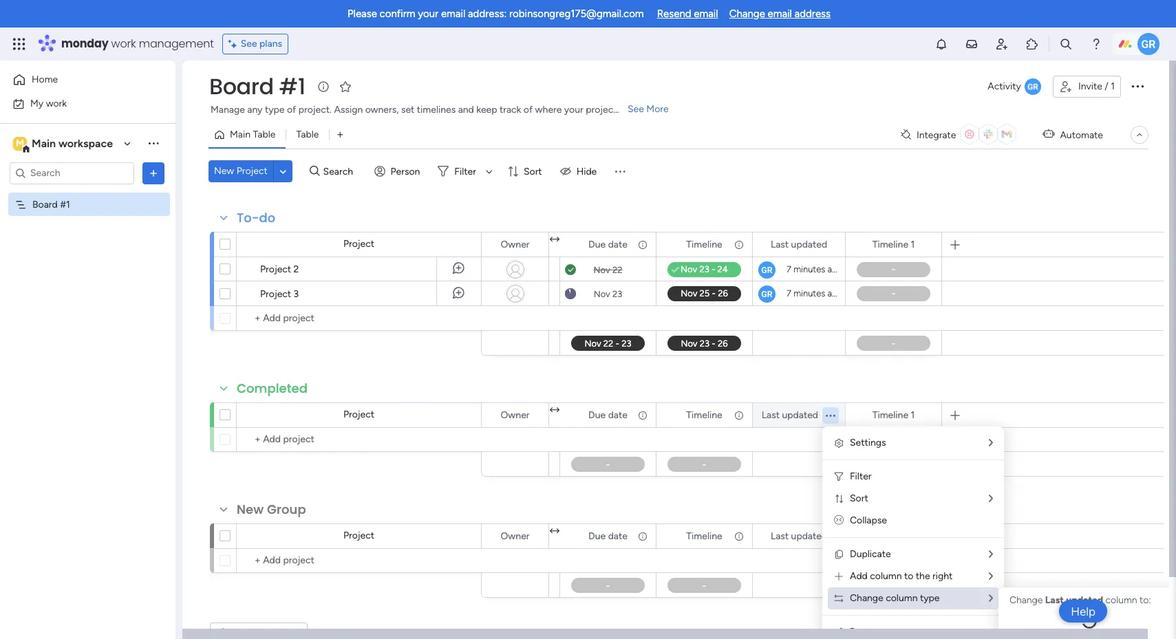 Task type: locate. For each thing, give the bounding box(es) containing it.
2 owner from the top
[[501, 409, 530, 421]]

column down add column to the right
[[886, 593, 918, 604]]

address
[[795, 8, 831, 20]]

see inside button
[[241, 38, 257, 50]]

list arrow image for change column type
[[989, 550, 993, 560]]

last updated for new group
[[771, 530, 828, 542]]

0 vertical spatial date
[[608, 239, 628, 250]]

workspace options image
[[147, 136, 160, 150]]

0 vertical spatial list arrow image
[[989, 572, 993, 582]]

list arrow image for add column to the right
[[989, 572, 993, 582]]

1 due date field from the top
[[585, 237, 631, 252]]

change
[[729, 8, 765, 20], [850, 593, 884, 604], [1010, 595, 1043, 607]]

v2 expand column image
[[550, 405, 560, 416]]

1 vertical spatial list arrow image
[[989, 594, 993, 604]]

1 date from the top
[[608, 239, 628, 250]]

due for group
[[589, 530, 606, 542]]

home button
[[8, 69, 148, 91]]

1 vertical spatial see
[[628, 103, 644, 115]]

activity
[[988, 81, 1022, 92]]

filter
[[455, 166, 476, 177], [850, 471, 872, 483]]

your right confirm
[[418, 8, 439, 20]]

1 horizontal spatial #1
[[279, 71, 305, 102]]

1 vertical spatial list arrow image
[[989, 494, 993, 504]]

please confirm your email address: robinsongreg175@gmail.com
[[348, 8, 644, 20]]

table down any
[[253, 129, 276, 140]]

m
[[16, 137, 24, 149]]

resend email
[[657, 8, 718, 20]]

collapse
[[850, 515, 887, 527]]

updated for last updated field to the middle
[[782, 409, 819, 421]]

0 horizontal spatial board #1
[[32, 199, 70, 210]]

collapse board header image
[[1135, 129, 1146, 140]]

1 vertical spatial filter
[[850, 471, 872, 483]]

new down main table button
[[214, 165, 234, 177]]

Timeline 1 field
[[869, 237, 919, 252], [869, 408, 919, 423], [869, 529, 919, 544]]

2 vertical spatial timeline 1
[[873, 530, 915, 542]]

updated
[[791, 239, 828, 250], [782, 409, 819, 421], [791, 530, 828, 542], [1067, 595, 1104, 607]]

see for see more
[[628, 103, 644, 115]]

see plans button
[[222, 34, 289, 54]]

1 vertical spatial timeline field
[[683, 408, 726, 423]]

sort right the arrow down icon
[[524, 166, 542, 177]]

1 vertical spatial last updated
[[762, 409, 819, 421]]

hide
[[577, 166, 597, 177]]

column information image for due date field associated with group
[[637, 531, 648, 542]]

option
[[0, 192, 176, 195]]

2 of from the left
[[524, 104, 533, 116]]

home
[[32, 74, 58, 85]]

board #1 down search in workspace field
[[32, 199, 70, 210]]

0 vertical spatial + add project text field
[[244, 310, 475, 327]]

see more
[[628, 103, 669, 115]]

filter right filter icon
[[850, 471, 872, 483]]

0 vertical spatial 7
[[787, 264, 792, 275]]

keep
[[477, 104, 497, 116]]

1 due from the top
[[589, 239, 606, 250]]

1 list arrow image from the top
[[989, 439, 993, 448]]

1 horizontal spatial change
[[850, 593, 884, 604]]

of left the project. in the left top of the page
[[287, 104, 296, 116]]

1 horizontal spatial see
[[628, 103, 644, 115]]

Search in workspace field
[[29, 165, 115, 181]]

1 horizontal spatial main
[[230, 129, 251, 140]]

apps image
[[1026, 37, 1040, 51]]

3 due from the top
[[589, 530, 606, 542]]

0 vertical spatial timeline field
[[683, 237, 726, 252]]

work right monday
[[111, 36, 136, 52]]

filter left the arrow down icon
[[455, 166, 476, 177]]

3 owner from the top
[[501, 530, 530, 542]]

1 timeline 1 field from the top
[[869, 237, 919, 252]]

sort right sort image
[[850, 493, 869, 505]]

#1 left show board description icon in the top left of the page
[[279, 71, 305, 102]]

2 horizontal spatial email
[[768, 8, 792, 20]]

0 vertical spatial timeline 1 field
[[869, 237, 919, 252]]

0 horizontal spatial #1
[[60, 199, 70, 210]]

updated for last updated field associated with to-do
[[791, 239, 828, 250]]

project inside button
[[237, 165, 268, 177]]

due date for do
[[589, 239, 628, 250]]

invite / 1
[[1079, 81, 1115, 92]]

1 vertical spatial your
[[564, 104, 584, 116]]

my work
[[30, 97, 67, 109]]

new project button
[[209, 160, 273, 182]]

0 vertical spatial work
[[111, 36, 136, 52]]

1 horizontal spatial sort
[[850, 493, 869, 505]]

0 vertical spatial owner field
[[497, 237, 533, 252]]

0 vertical spatial nov
[[594, 265, 610, 275]]

nov 23
[[594, 289, 623, 299]]

main right workspace icon
[[32, 137, 56, 150]]

confirm
[[380, 8, 416, 20]]

work right my
[[46, 97, 67, 109]]

greg robinson image
[[1138, 33, 1160, 55]]

2 vertical spatial timeline field
[[683, 529, 726, 544]]

0 vertical spatial v2 expand column image
[[550, 234, 560, 246]]

help image
[[1090, 37, 1104, 51]]

2 vertical spatial last updated field
[[768, 529, 831, 544]]

0 vertical spatial new
[[214, 165, 234, 177]]

1 vertical spatial timeline 1
[[873, 409, 915, 421]]

list arrow image
[[989, 572, 993, 582], [989, 594, 993, 604]]

1 horizontal spatial work
[[111, 36, 136, 52]]

arrow down image
[[481, 163, 498, 180]]

2 ago from the top
[[828, 288, 843, 299]]

see for see plans
[[241, 38, 257, 50]]

due
[[589, 239, 606, 250], [589, 409, 606, 421], [589, 530, 606, 542]]

Due date field
[[585, 237, 631, 252], [585, 408, 631, 423], [585, 529, 631, 544]]

7
[[787, 264, 792, 275], [787, 288, 792, 299]]

sort
[[524, 166, 542, 177], [850, 493, 869, 505]]

change email address link
[[729, 8, 831, 20]]

new group
[[237, 501, 306, 518]]

1 vertical spatial new
[[237, 501, 264, 518]]

Last updated field
[[768, 237, 831, 252], [759, 408, 822, 423], [768, 529, 831, 544]]

manage
[[211, 104, 245, 116]]

0 vertical spatial owner
[[501, 239, 530, 250]]

0 vertical spatial filter
[[455, 166, 476, 177]]

email left the address
[[768, 8, 792, 20]]

1 vertical spatial type
[[920, 593, 940, 604]]

timeline 1 for do
[[873, 239, 915, 250]]

2 due date from the top
[[589, 409, 628, 421]]

type
[[265, 104, 285, 116], [920, 593, 940, 604]]

1 due date from the top
[[589, 239, 628, 250]]

1 vertical spatial minutes
[[794, 288, 826, 299]]

1 vertical spatial due date
[[589, 409, 628, 421]]

0 vertical spatial list arrow image
[[989, 439, 993, 448]]

add column to the right image
[[834, 571, 845, 582]]

of
[[287, 104, 296, 116], [524, 104, 533, 116]]

0 horizontal spatial new
[[214, 165, 234, 177]]

project 3
[[260, 288, 299, 300]]

+ Add project text field
[[244, 310, 475, 327], [244, 432, 475, 448]]

change right "resend email" link
[[729, 8, 765, 20]]

main for main workspace
[[32, 137, 56, 150]]

nov 22
[[594, 265, 623, 275]]

0 horizontal spatial board
[[32, 199, 58, 210]]

1 vertical spatial #1
[[60, 199, 70, 210]]

2 7 from the top
[[787, 288, 792, 299]]

1 of from the left
[[287, 104, 296, 116]]

3 list arrow image from the top
[[989, 550, 993, 560]]

0 horizontal spatial filter
[[455, 166, 476, 177]]

where
[[535, 104, 562, 116]]

board
[[209, 71, 274, 102], [32, 199, 58, 210]]

type down the
[[920, 593, 940, 604]]

see more link
[[626, 103, 670, 116]]

board inside list box
[[32, 199, 58, 210]]

3 timeline 1 field from the top
[[869, 529, 919, 544]]

0 horizontal spatial options image
[[147, 166, 160, 180]]

email left address:
[[441, 8, 466, 20]]

1 horizontal spatial table
[[296, 129, 319, 140]]

1 vertical spatial board
[[32, 199, 58, 210]]

column left to
[[870, 571, 902, 582]]

2 vertical spatial last updated
[[771, 530, 828, 542]]

2 v2 expand column image from the top
[[550, 526, 560, 538]]

work inside button
[[46, 97, 67, 109]]

0 vertical spatial ago
[[828, 264, 843, 275]]

change left 'help'
[[1010, 595, 1043, 607]]

1 horizontal spatial email
[[694, 8, 718, 20]]

0 vertical spatial options image
[[1130, 78, 1146, 94]]

main down manage
[[230, 129, 251, 140]]

0 horizontal spatial email
[[441, 8, 466, 20]]

timeline
[[687, 239, 723, 250], [873, 239, 909, 250], [687, 409, 723, 421], [873, 409, 909, 421], [687, 530, 723, 542], [873, 530, 909, 542]]

1 vertical spatial work
[[46, 97, 67, 109]]

date
[[608, 239, 628, 250], [608, 409, 628, 421], [608, 530, 628, 542]]

email right resend
[[694, 8, 718, 20]]

3 timeline 1 from the top
[[873, 530, 915, 542]]

my work button
[[8, 93, 148, 115]]

3 date from the top
[[608, 530, 628, 542]]

2 vertical spatial owner
[[501, 530, 530, 542]]

work
[[111, 36, 136, 52], [46, 97, 67, 109]]

main inside workspace selection element
[[32, 137, 56, 150]]

invite / 1 button
[[1053, 76, 1121, 98]]

alert
[[1080, 612, 1100, 631]]

1 horizontal spatial new
[[237, 501, 264, 518]]

2 due from the top
[[589, 409, 606, 421]]

new left group at the bottom left
[[237, 501, 264, 518]]

0 horizontal spatial see
[[241, 38, 257, 50]]

2 7 minutes ago from the top
[[787, 288, 843, 299]]

column information image
[[637, 239, 648, 250], [637, 410, 648, 421], [734, 410, 745, 421]]

inbox image
[[965, 37, 979, 51]]

plans
[[260, 38, 282, 50]]

0 vertical spatial board
[[209, 71, 274, 102]]

due date field for do
[[585, 237, 631, 252]]

updated for new group's last updated field
[[791, 530, 828, 542]]

1 timeline 1 from the top
[[873, 239, 915, 250]]

1
[[1111, 81, 1115, 92], [911, 239, 915, 250], [911, 409, 915, 421], [911, 530, 915, 542]]

2 timeline 1 from the top
[[873, 409, 915, 421]]

#1 down search in workspace field
[[60, 199, 70, 210]]

1 horizontal spatial type
[[920, 593, 940, 604]]

1 horizontal spatial options image
[[1130, 78, 1146, 94]]

0 vertical spatial minutes
[[794, 264, 826, 275]]

0 vertical spatial type
[[265, 104, 285, 116]]

v2 search image
[[310, 164, 320, 179]]

0 horizontal spatial type
[[265, 104, 285, 116]]

0 horizontal spatial sort
[[524, 166, 542, 177]]

address:
[[468, 8, 507, 20]]

1 email from the left
[[441, 8, 466, 20]]

see left plans
[[241, 38, 257, 50]]

main table
[[230, 129, 276, 140]]

2 vertical spatial due date
[[589, 530, 628, 542]]

new inside new group field
[[237, 501, 264, 518]]

see
[[241, 38, 257, 50], [628, 103, 644, 115]]

main
[[230, 129, 251, 140], [32, 137, 56, 150]]

1 vertical spatial nov
[[594, 289, 611, 299]]

1 nov from the top
[[594, 265, 610, 275]]

0 horizontal spatial of
[[287, 104, 296, 116]]

0 horizontal spatial main
[[32, 137, 56, 150]]

1 7 minutes ago from the top
[[787, 264, 843, 275]]

filter inside popup button
[[455, 166, 476, 177]]

1 vertical spatial due
[[589, 409, 606, 421]]

1 owner field from the top
[[497, 237, 533, 252]]

1 vertical spatial 7 minutes ago
[[787, 288, 843, 299]]

project 2
[[260, 264, 299, 275]]

2 list arrow image from the top
[[989, 594, 993, 604]]

Owner field
[[497, 237, 533, 252], [497, 408, 533, 423], [497, 529, 533, 544]]

0 horizontal spatial table
[[253, 129, 276, 140]]

column
[[870, 571, 902, 582], [886, 593, 918, 604], [1106, 595, 1138, 607]]

#1
[[279, 71, 305, 102], [60, 199, 70, 210]]

0 vertical spatial last updated field
[[768, 237, 831, 252]]

1 vertical spatial owner field
[[497, 408, 533, 423]]

3 email from the left
[[768, 8, 792, 20]]

1 owner from the top
[[501, 239, 530, 250]]

board #1
[[209, 71, 305, 102], [32, 199, 70, 210]]

0 horizontal spatial work
[[46, 97, 67, 109]]

1 vertical spatial ago
[[828, 288, 843, 299]]

2 + add project text field from the top
[[244, 432, 475, 448]]

0 vertical spatial due
[[589, 239, 606, 250]]

0 vertical spatial 7 minutes ago
[[787, 264, 843, 275]]

to-do
[[237, 209, 276, 226]]

table down the project. in the left top of the page
[[296, 129, 319, 140]]

1 inside button
[[1111, 81, 1115, 92]]

2 timeline 1 field from the top
[[869, 408, 919, 423]]

due for do
[[589, 239, 606, 250]]

2 nov from the top
[[594, 289, 611, 299]]

completed
[[237, 380, 308, 397]]

0 vertical spatial see
[[241, 38, 257, 50]]

board #1 up any
[[209, 71, 305, 102]]

column for change
[[886, 593, 918, 604]]

1 vertical spatial timeline 1 field
[[869, 408, 919, 423]]

change column type
[[850, 593, 940, 604]]

and
[[458, 104, 474, 116]]

3 due date field from the top
[[585, 529, 631, 544]]

23
[[613, 289, 623, 299]]

2 vertical spatial list arrow image
[[989, 550, 993, 560]]

2 vertical spatial timeline 1 field
[[869, 529, 919, 544]]

column information image for completed
[[637, 410, 648, 421]]

Completed field
[[233, 380, 311, 398]]

last
[[771, 239, 789, 250], [762, 409, 780, 421], [771, 530, 789, 542], [1046, 595, 1064, 607]]

board up any
[[209, 71, 274, 102]]

2 vertical spatial due
[[589, 530, 606, 542]]

1 horizontal spatial of
[[524, 104, 533, 116]]

help
[[1071, 605, 1096, 619]]

last updated
[[771, 239, 828, 250], [762, 409, 819, 421], [771, 530, 828, 542]]

select product image
[[12, 37, 26, 51]]

column information image
[[734, 239, 745, 250], [637, 531, 648, 542], [734, 531, 745, 542]]

2 vertical spatial owner field
[[497, 529, 533, 544]]

1 7 from the top
[[787, 264, 792, 275]]

3 due date from the top
[[589, 530, 628, 542]]

2 vertical spatial date
[[608, 530, 628, 542]]

nov left 22
[[594, 265, 610, 275]]

your
[[418, 8, 439, 20], [564, 104, 584, 116]]

2 vertical spatial due date field
[[585, 529, 631, 544]]

board down search in workspace field
[[32, 199, 58, 210]]

2 email from the left
[[694, 8, 718, 20]]

1 list arrow image from the top
[[989, 572, 993, 582]]

owner
[[501, 239, 530, 250], [501, 409, 530, 421], [501, 530, 530, 542]]

type right any
[[265, 104, 285, 116]]

to-
[[237, 209, 259, 226]]

1 vertical spatial v2 expand column image
[[550, 526, 560, 538]]

1 vertical spatial 7
[[787, 288, 792, 299]]

your right where
[[564, 104, 584, 116]]

options image
[[1130, 78, 1146, 94], [147, 166, 160, 180]]

1 horizontal spatial your
[[564, 104, 584, 116]]

workspace image
[[13, 136, 27, 151]]

1 vertical spatial owner
[[501, 409, 530, 421]]

add column to the right
[[850, 571, 953, 582]]

list arrow image
[[989, 439, 993, 448], [989, 494, 993, 504], [989, 550, 993, 560]]

new for new project
[[214, 165, 234, 177]]

new inside new project button
[[214, 165, 234, 177]]

autopilot image
[[1043, 125, 1055, 143]]

project
[[586, 104, 617, 116]]

change down add
[[850, 593, 884, 604]]

1 vertical spatial due date field
[[585, 408, 631, 423]]

of right track
[[524, 104, 533, 116]]

0 vertical spatial timeline 1
[[873, 239, 915, 250]]

type for any
[[265, 104, 285, 116]]

0 vertical spatial last updated
[[771, 239, 828, 250]]

see left more
[[628, 103, 644, 115]]

nov left 23 in the right of the page
[[594, 289, 611, 299]]

v2 collapse column outline image
[[834, 515, 844, 527]]

nov
[[594, 265, 610, 275], [594, 289, 611, 299]]

activity button
[[983, 76, 1048, 98]]

loading image
[[1080, 612, 1100, 631]]

v2 expand column image
[[550, 234, 560, 246], [550, 526, 560, 538]]

main table button
[[209, 124, 286, 146]]

new project
[[214, 165, 268, 177]]

1 horizontal spatial board
[[209, 71, 274, 102]]

options image right /
[[1130, 78, 1146, 94]]

7 minutes ago
[[787, 264, 843, 275], [787, 288, 843, 299]]

rename image
[[834, 627, 845, 638]]

stands.
[[620, 104, 650, 116]]

0 vertical spatial #1
[[279, 71, 305, 102]]

Timeline field
[[683, 237, 726, 252], [683, 408, 726, 423], [683, 529, 726, 544]]

options image down workspace options icon
[[147, 166, 160, 180]]

hide button
[[555, 160, 605, 182]]

list arrow image for duplicate
[[989, 439, 993, 448]]

change column type image
[[834, 593, 845, 604]]

0 horizontal spatial change
[[729, 8, 765, 20]]

monday
[[61, 36, 108, 52]]

0 vertical spatial your
[[418, 8, 439, 20]]

0 vertical spatial due date field
[[585, 237, 631, 252]]

main inside button
[[230, 129, 251, 140]]

2 table from the left
[[296, 129, 319, 140]]

timeline 1
[[873, 239, 915, 250], [873, 409, 915, 421], [873, 530, 915, 542]]

board #1 list box
[[0, 190, 176, 402]]



Task type: vqa. For each thing, say whether or not it's contained in the screenshot.
Work Dashboard
no



Task type: describe. For each thing, give the bounding box(es) containing it.
add view image
[[338, 130, 343, 140]]

22
[[613, 265, 623, 275]]

timelines
[[417, 104, 456, 116]]

email for change email address
[[768, 8, 792, 20]]

type for column
[[920, 593, 940, 604]]

1 + add project text field from the top
[[244, 310, 475, 327]]

change for change column type
[[850, 593, 884, 604]]

1 timeline field from the top
[[683, 237, 726, 252]]

last updated field for new group
[[768, 529, 831, 544]]

robinsongreg175@gmail.com
[[509, 8, 644, 20]]

3
[[294, 288, 299, 300]]

date for group
[[608, 530, 628, 542]]

integrate
[[917, 129, 956, 141]]

/
[[1105, 81, 1109, 92]]

new for new group
[[237, 501, 264, 518]]

1 ago from the top
[[828, 264, 843, 275]]

due date field for group
[[585, 529, 631, 544]]

owner for second owner field from the top
[[501, 409, 530, 421]]

2 date from the top
[[608, 409, 628, 421]]

work for monday
[[111, 36, 136, 52]]

1 vertical spatial last updated field
[[759, 408, 822, 423]]

person
[[391, 166, 420, 177]]

sort image
[[834, 494, 845, 505]]

owners,
[[365, 104, 399, 116]]

settings
[[850, 437, 886, 449]]

add
[[850, 571, 868, 582]]

sort inside popup button
[[524, 166, 542, 177]]

due date for group
[[589, 530, 628, 542]]

manage any type of project. assign owners, set timelines and keep track of where your project stands.
[[211, 104, 650, 116]]

3 timeline field from the top
[[683, 529, 726, 544]]

timeline 1 field for to-do
[[869, 237, 919, 252]]

board #1 inside list box
[[32, 199, 70, 210]]

main workspace
[[32, 137, 113, 150]]

group
[[267, 501, 306, 518]]

date for do
[[608, 239, 628, 250]]

main for main table
[[230, 129, 251, 140]]

timeline 1 field for new group
[[869, 529, 919, 544]]

2
[[294, 264, 299, 275]]

search everything image
[[1059, 37, 1073, 51]]

my
[[30, 97, 44, 109]]

2 due date field from the top
[[585, 408, 631, 423]]

menu image
[[614, 165, 627, 178]]

resend email link
[[657, 8, 718, 20]]

do
[[259, 209, 276, 226]]

to:
[[1140, 595, 1151, 607]]

track
[[500, 104, 521, 116]]

1 horizontal spatial filter
[[850, 471, 872, 483]]

workspace
[[58, 137, 113, 150]]

more
[[647, 103, 669, 115]]

person button
[[369, 160, 428, 182]]

Search field
[[320, 162, 361, 181]]

owner for 3rd owner field from the bottom of the page
[[501, 239, 530, 250]]

see plans
[[241, 38, 282, 50]]

monday work management
[[61, 36, 214, 52]]

notifications image
[[935, 37, 949, 51]]

2 owner field from the top
[[497, 408, 533, 423]]

help button
[[1060, 600, 1108, 623]]

assign
[[334, 104, 363, 116]]

change for change email address
[[729, 8, 765, 20]]

change last updated column to:
[[1010, 595, 1151, 607]]

list arrow image for change column type
[[989, 594, 993, 604]]

invite members image
[[995, 37, 1009, 51]]

+ Add project text field
[[244, 553, 475, 569]]

1 vertical spatial options image
[[147, 166, 160, 180]]

To-do field
[[233, 209, 279, 227]]

2 minutes from the top
[[794, 288, 826, 299]]

duplicate image
[[834, 549, 845, 560]]

rename
[[850, 626, 885, 638]]

please
[[348, 8, 377, 20]]

project.
[[299, 104, 332, 116]]

nov for project 2
[[594, 265, 610, 275]]

show board description image
[[315, 80, 332, 94]]

settings image
[[834, 438, 845, 449]]

angle down image
[[280, 166, 287, 177]]

to
[[905, 571, 914, 582]]

column information image for 1st timeline "field" from the top
[[734, 239, 745, 250]]

add to favorites image
[[338, 80, 352, 93]]

1 minutes from the top
[[794, 264, 826, 275]]

2 timeline field from the top
[[683, 408, 726, 423]]

1 horizontal spatial board #1
[[209, 71, 305, 102]]

right
[[933, 571, 953, 582]]

invite
[[1079, 81, 1103, 92]]

v2 done deadline image
[[565, 263, 576, 276]]

0 horizontal spatial your
[[418, 8, 439, 20]]

last updated field for to-do
[[768, 237, 831, 252]]

email for resend email
[[694, 8, 718, 20]]

change email address
[[729, 8, 831, 20]]

automate
[[1060, 129, 1104, 141]]

table button
[[286, 124, 329, 146]]

owner for 1st owner field from the bottom
[[501, 530, 530, 542]]

1 vertical spatial sort
[[850, 493, 869, 505]]

set
[[401, 104, 415, 116]]

1 v2 expand column image from the top
[[550, 234, 560, 246]]

dapulse checkmark sign image
[[672, 262, 679, 279]]

nov for project 3
[[594, 289, 611, 299]]

filter button
[[433, 160, 498, 182]]

timeline 1 for group
[[873, 530, 915, 542]]

dapulse integrations image
[[901, 130, 911, 140]]

3 owner field from the top
[[497, 529, 533, 544]]

sort button
[[502, 160, 551, 182]]

New Group field
[[233, 501, 310, 519]]

work for my
[[46, 97, 67, 109]]

management
[[139, 36, 214, 52]]

the
[[916, 571, 930, 582]]

any
[[247, 104, 263, 116]]

workspace selection element
[[13, 135, 115, 153]]

column left to:
[[1106, 595, 1138, 607]]

duplicate
[[850, 549, 891, 560]]

1 table from the left
[[253, 129, 276, 140]]

2 horizontal spatial change
[[1010, 595, 1043, 607]]

filter image
[[834, 472, 845, 483]]

resend
[[657, 8, 692, 20]]

#1 inside list box
[[60, 199, 70, 210]]

last updated for to-do
[[771, 239, 828, 250]]

column for add
[[870, 571, 902, 582]]

column information image for to-do
[[637, 239, 648, 250]]

Board #1 field
[[206, 71, 309, 102]]

2 list arrow image from the top
[[989, 494, 993, 504]]

column information image for 3rd timeline "field" from the top of the page
[[734, 531, 745, 542]]



